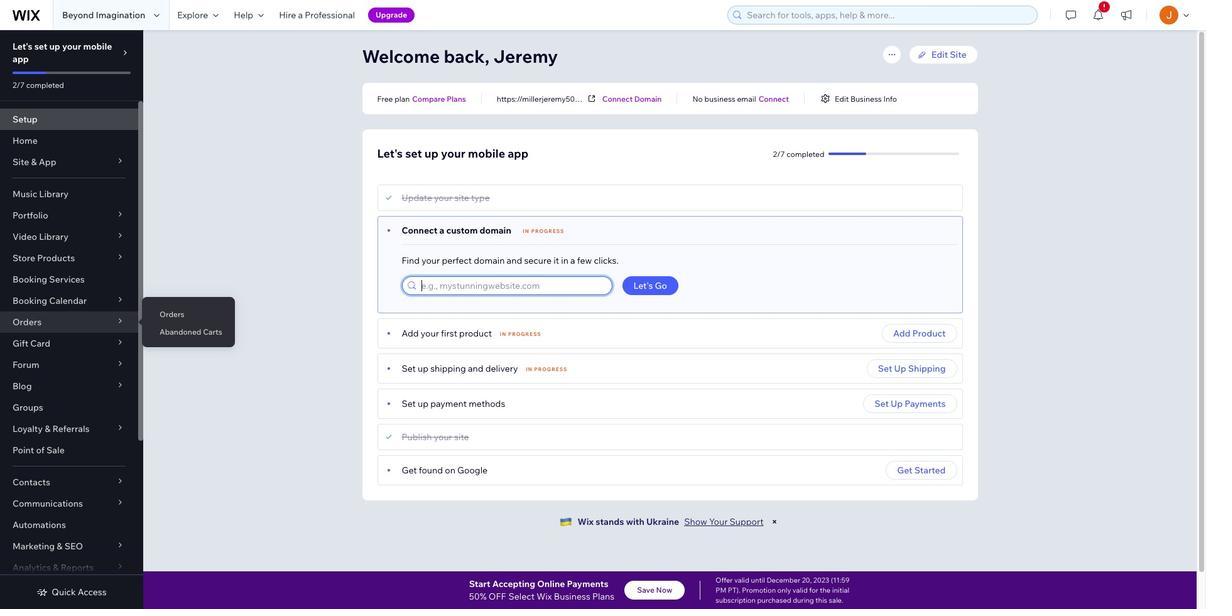 Task type: vqa. For each thing, say whether or not it's contained in the screenshot.
the right to
no



Task type: locate. For each thing, give the bounding box(es) containing it.
connect domain link
[[603, 93, 662, 104]]

library up portfolio dropdown button
[[39, 189, 69, 200]]

business inside start accepting online payments 50% off select wix business plans
[[554, 592, 591, 603]]

get left "started"
[[898, 465, 913, 476]]

custom
[[447, 225, 478, 236]]

no
[[693, 94, 703, 103]]

edit inside edit site link
[[932, 49, 949, 60]]

connect inside connect domain link
[[603, 94, 633, 103]]

1 horizontal spatial connect
[[603, 94, 633, 103]]

1 horizontal spatial valid
[[793, 587, 808, 595]]

booking inside dropdown button
[[13, 295, 47, 307]]

get
[[402, 465, 417, 476], [898, 465, 913, 476]]

1 horizontal spatial add
[[894, 328, 911, 339]]

pm
[[716, 587, 727, 595]]

0 horizontal spatial add
[[402, 328, 419, 339]]

a left the custom
[[440, 225, 445, 236]]

connect domain
[[603, 94, 662, 103]]

off
[[489, 592, 506, 603]]

progress right delivery
[[535, 366, 568, 373]]

mobile up type
[[468, 146, 505, 161]]

orders link
[[142, 304, 235, 326]]

edit business info
[[835, 94, 898, 103]]

1 vertical spatial progress
[[509, 331, 542, 338]]

let's go
[[634, 280, 668, 292]]

in up secure
[[523, 228, 530, 234]]

0 horizontal spatial orders
[[13, 317, 42, 328]]

add inside button
[[894, 328, 911, 339]]

let's inside button
[[634, 280, 653, 292]]

site & app
[[13, 157, 56, 168]]

0 horizontal spatial connect
[[402, 225, 438, 236]]

1 horizontal spatial orders
[[160, 310, 185, 319]]

1 vertical spatial valid
[[793, 587, 808, 595]]

let's set up your mobile app up update your site type
[[377, 146, 529, 161]]

connect up find
[[402, 225, 438, 236]]

until
[[751, 576, 766, 585]]

set for set up payments
[[875, 399, 889, 410]]

add for add your first product
[[402, 328, 419, 339]]

support
[[730, 517, 764, 528]]

0 horizontal spatial wix
[[537, 592, 552, 603]]

your right find
[[422, 255, 440, 267]]

domain
[[635, 94, 662, 103]]

wix down the "online"
[[537, 592, 552, 603]]

1 vertical spatial completed
[[787, 149, 825, 159]]

0 horizontal spatial get
[[402, 465, 417, 476]]

site & app button
[[0, 151, 138, 173]]

blog button
[[0, 376, 138, 397]]

progress up delivery
[[509, 331, 542, 338]]

payments right the "online"
[[567, 579, 609, 590]]

set up publish on the left
[[402, 399, 416, 410]]

wix
[[578, 517, 594, 528], [537, 592, 552, 603]]

0 vertical spatial set
[[34, 41, 47, 52]]

add for add product
[[894, 328, 911, 339]]

email
[[738, 94, 757, 103]]

0 vertical spatial 2/7 completed
[[13, 80, 64, 90]]

booking services link
[[0, 269, 138, 290]]

add
[[402, 328, 419, 339], [894, 328, 911, 339]]

2 library from the top
[[39, 231, 68, 243]]

2 booking from the top
[[13, 295, 47, 307]]

20,
[[803, 576, 812, 585]]

perfect
[[442, 255, 472, 267]]

& inside "popup button"
[[31, 157, 37, 168]]

in progress for add your first product
[[500, 331, 542, 338]]

domain right the custom
[[480, 225, 512, 236]]

orders up abandoned on the left of page
[[160, 310, 185, 319]]

1 booking from the top
[[13, 274, 47, 285]]

set up shipping
[[879, 363, 946, 375]]

your right update
[[434, 192, 453, 204]]

booking down store
[[13, 274, 47, 285]]

1 vertical spatial site
[[13, 157, 29, 168]]

1 vertical spatial app
[[508, 146, 529, 161]]

blog
[[13, 381, 32, 392]]

your left first
[[421, 328, 439, 339]]

1 add from the left
[[402, 328, 419, 339]]

1 horizontal spatial edit
[[932, 49, 949, 60]]

secure
[[525, 255, 552, 267]]

2/7 completed down connect link
[[774, 149, 825, 159]]

carts
[[203, 328, 222, 337]]

site left type
[[455, 192, 469, 204]]

1 get from the left
[[402, 465, 417, 476]]

wix left stands
[[578, 517, 594, 528]]

in progress
[[523, 228, 565, 234], [500, 331, 542, 338], [526, 366, 568, 373]]

1 horizontal spatial completed
[[787, 149, 825, 159]]

booking calendar button
[[0, 290, 138, 312]]

0 vertical spatial and
[[507, 255, 523, 267]]

library inside video library 'popup button'
[[39, 231, 68, 243]]

payment
[[431, 399, 467, 410]]

let's set up your mobile app down beyond
[[13, 41, 112, 65]]

0 vertical spatial booking
[[13, 274, 47, 285]]

in progress for connect a custom domain
[[523, 228, 565, 234]]

connect
[[603, 94, 633, 103], [759, 94, 789, 103], [402, 225, 438, 236]]

0 horizontal spatial business
[[554, 592, 591, 603]]

publish your site
[[402, 432, 469, 443]]

ukraine
[[647, 517, 680, 528]]

0 vertical spatial payments
[[905, 399, 946, 410]]

0 horizontal spatial site
[[13, 157, 29, 168]]

up for payments
[[891, 399, 903, 410]]

0 vertical spatial business
[[851, 94, 882, 103]]

domain right perfect
[[474, 255, 505, 267]]

wix stands with ukraine show your support
[[578, 517, 764, 528]]

app
[[13, 53, 29, 65], [508, 146, 529, 161]]

services
[[49, 274, 85, 285]]

1 vertical spatial payments
[[567, 579, 609, 590]]

set inside let's set up your mobile app
[[34, 41, 47, 52]]

in for connect a custom domain
[[523, 228, 530, 234]]

2 horizontal spatial let's
[[634, 280, 653, 292]]

1 horizontal spatial wix
[[578, 517, 594, 528]]

point of sale link
[[0, 440, 138, 461]]

app inside let's set up your mobile app
[[13, 53, 29, 65]]

contacts button
[[0, 472, 138, 493]]

1 vertical spatial library
[[39, 231, 68, 243]]

up left shipping
[[895, 363, 907, 375]]

0 vertical spatial app
[[13, 53, 29, 65]]

0 horizontal spatial edit
[[835, 94, 849, 103]]

1 horizontal spatial mobile
[[468, 146, 505, 161]]

2 vertical spatial in progress
[[526, 366, 568, 373]]

valid up pt).
[[735, 576, 750, 585]]

update your site type
[[402, 192, 490, 204]]

0 horizontal spatial a
[[298, 9, 303, 21]]

1 vertical spatial in progress
[[500, 331, 542, 338]]

2 site from the top
[[455, 432, 469, 443]]

your right publish on the left
[[434, 432, 453, 443]]

1 horizontal spatial 2/7
[[774, 149, 786, 159]]

0 vertical spatial completed
[[26, 80, 64, 90]]

& inside popup button
[[57, 541, 63, 553]]

up for shipping
[[895, 363, 907, 375]]

& inside 'popup button'
[[45, 424, 51, 435]]

gift
[[13, 338, 28, 350]]

a inside hire a professional link
[[298, 9, 303, 21]]

2 vertical spatial a
[[571, 255, 576, 267]]

plans right compare
[[447, 94, 466, 103]]

1 vertical spatial a
[[440, 225, 445, 236]]

2 add from the left
[[894, 328, 911, 339]]

loyalty
[[13, 424, 43, 435]]

december
[[767, 576, 801, 585]]

domain
[[480, 225, 512, 236], [474, 255, 505, 267]]

2 vertical spatial let's
[[634, 280, 653, 292]]

orders inside dropdown button
[[13, 317, 42, 328]]

1 horizontal spatial plans
[[593, 592, 615, 603]]

0 vertical spatial valid
[[735, 576, 750, 585]]

online
[[538, 579, 565, 590]]

& for analytics
[[53, 563, 59, 574]]

connect left domain
[[603, 94, 633, 103]]

get inside 'button'
[[898, 465, 913, 476]]

progress for set up shipping and delivery
[[535, 366, 568, 373]]

in right product
[[500, 331, 507, 338]]

imagination
[[96, 9, 145, 21]]

orders button
[[0, 312, 138, 333]]

set left the shipping
[[402, 363, 416, 375]]

0 horizontal spatial and
[[468, 363, 484, 375]]

0 horizontal spatial 2/7 completed
[[13, 80, 64, 90]]

payments down shipping
[[905, 399, 946, 410]]

valid up during
[[793, 587, 808, 595]]

0 vertical spatial library
[[39, 189, 69, 200]]

automations
[[13, 520, 66, 531]]

0 vertical spatial let's
[[13, 41, 32, 52]]

let's inside let's set up your mobile app
[[13, 41, 32, 52]]

0 vertical spatial progress
[[532, 228, 565, 234]]

home link
[[0, 130, 138, 151]]

progress up it
[[532, 228, 565, 234]]

google
[[458, 465, 488, 476]]

in for add your first product
[[500, 331, 507, 338]]

0 horizontal spatial mobile
[[83, 41, 112, 52]]

0 horizontal spatial 2/7
[[13, 80, 25, 90]]

mobile down beyond imagination
[[83, 41, 112, 52]]

1 library from the top
[[39, 189, 69, 200]]

analytics & reports button
[[0, 558, 138, 579]]

1 vertical spatial edit
[[835, 94, 849, 103]]

0 horizontal spatial let's
[[13, 41, 32, 52]]

up down set up shipping
[[891, 399, 903, 410]]

2/7 completed up setup
[[13, 80, 64, 90]]

& inside dropdown button
[[53, 563, 59, 574]]

2 vertical spatial progress
[[535, 366, 568, 373]]

2/7 completed
[[13, 80, 64, 90], [774, 149, 825, 159]]

0 horizontal spatial completed
[[26, 80, 64, 90]]

groups link
[[0, 397, 138, 419]]

plans left save
[[593, 592, 615, 603]]

a for professional
[[298, 9, 303, 21]]

your for add
[[421, 328, 439, 339]]

0 vertical spatial up
[[895, 363, 907, 375]]

business down the "online"
[[554, 592, 591, 603]]

0 vertical spatial mobile
[[83, 41, 112, 52]]

1 vertical spatial in
[[500, 331, 507, 338]]

1 vertical spatial up
[[891, 399, 903, 410]]

professional
[[305, 9, 355, 21]]

stands
[[596, 517, 625, 528]]

2 vertical spatial in
[[526, 366, 533, 373]]

compare
[[413, 94, 445, 103]]

get left found
[[402, 465, 417, 476]]

& left reports
[[53, 563, 59, 574]]

1 vertical spatial let's
[[377, 146, 403, 161]]

library inside music library link
[[39, 189, 69, 200]]

1 horizontal spatial app
[[508, 146, 529, 161]]

0 vertical spatial 2/7
[[13, 80, 25, 90]]

your down beyond
[[62, 41, 81, 52]]

payments inside button
[[905, 399, 946, 410]]

1 vertical spatial booking
[[13, 295, 47, 307]]

communications
[[13, 499, 83, 510]]

0 vertical spatial in
[[523, 228, 530, 234]]

1 horizontal spatial get
[[898, 465, 913, 476]]

let's set up your mobile app inside sidebar element
[[13, 41, 112, 65]]

site for publish your site
[[455, 432, 469, 443]]

referrals
[[52, 424, 90, 435]]

0 horizontal spatial let's set up your mobile app
[[13, 41, 112, 65]]

1 horizontal spatial business
[[851, 94, 882, 103]]

edit for edit site
[[932, 49, 949, 60]]

info
[[884, 94, 898, 103]]

1 vertical spatial 2/7 completed
[[774, 149, 825, 159]]

go
[[655, 280, 668, 292]]

edit
[[932, 49, 949, 60], [835, 94, 849, 103]]

your
[[710, 517, 728, 528]]

0 vertical spatial in progress
[[523, 228, 565, 234]]

0 vertical spatial domain
[[480, 225, 512, 236]]

edit business info button
[[820, 93, 898, 104]]

gift card
[[13, 338, 50, 350]]

site down set up payment methods at the bottom of page
[[455, 432, 469, 443]]

edit for edit business info
[[835, 94, 849, 103]]

library for video library
[[39, 231, 68, 243]]

let's set up your mobile app
[[13, 41, 112, 65], [377, 146, 529, 161]]

and left secure
[[507, 255, 523, 267]]

store products button
[[0, 248, 138, 269]]

in progress right delivery
[[526, 366, 568, 373]]

domain for perfect
[[474, 255, 505, 267]]

& left app
[[31, 157, 37, 168]]

site
[[455, 192, 469, 204], [455, 432, 469, 443]]

free
[[377, 94, 393, 103]]

orders up gift card
[[13, 317, 42, 328]]

1 horizontal spatial a
[[440, 225, 445, 236]]

a right hire
[[298, 9, 303, 21]]

set for set up shipping
[[879, 363, 893, 375]]

add left first
[[402, 328, 419, 339]]

set
[[402, 363, 416, 375], [879, 363, 893, 375], [402, 399, 416, 410], [875, 399, 889, 410]]

0 vertical spatial let's set up your mobile app
[[13, 41, 112, 65]]

0 horizontal spatial app
[[13, 53, 29, 65]]

on
[[445, 465, 456, 476]]

no business email connect
[[693, 94, 789, 103]]

music
[[13, 189, 37, 200]]

& right loyalty
[[45, 424, 51, 435]]

in progress up delivery
[[500, 331, 542, 338]]

in progress up secure
[[523, 228, 565, 234]]

1 horizontal spatial set
[[406, 146, 422, 161]]

1 site from the top
[[455, 192, 469, 204]]

and left delivery
[[468, 363, 484, 375]]

1 vertical spatial wix
[[537, 592, 552, 603]]

2/7 down connect link
[[774, 149, 786, 159]]

2 get from the left
[[898, 465, 913, 476]]

in right delivery
[[526, 366, 533, 373]]

save
[[638, 586, 655, 595]]

a right in
[[571, 255, 576, 267]]

1 horizontal spatial 2/7 completed
[[774, 149, 825, 159]]

0 vertical spatial a
[[298, 9, 303, 21]]

1 vertical spatial mobile
[[468, 146, 505, 161]]

1 vertical spatial domain
[[474, 255, 505, 267]]

for
[[810, 587, 819, 595]]

product
[[460, 328, 492, 339]]

booking down booking services
[[13, 295, 47, 307]]

abandoned
[[160, 328, 201, 337]]

library up products
[[39, 231, 68, 243]]

0 horizontal spatial set
[[34, 41, 47, 52]]

1 vertical spatial and
[[468, 363, 484, 375]]

shipping
[[909, 363, 946, 375]]

set down set up shipping
[[875, 399, 889, 410]]

0 vertical spatial plans
[[447, 94, 466, 103]]

1 vertical spatial site
[[455, 432, 469, 443]]

free plan compare plans
[[377, 94, 466, 103]]

add left 'product' on the right bottom of the page
[[894, 328, 911, 339]]

loyalty & referrals
[[13, 424, 90, 435]]

edit inside the edit business info button
[[835, 94, 849, 103]]

a for custom
[[440, 225, 445, 236]]

connect right email on the top of the page
[[759, 94, 789, 103]]

0 horizontal spatial payments
[[567, 579, 609, 590]]

business left info
[[851, 94, 882, 103]]

booking calendar
[[13, 295, 87, 307]]

1 vertical spatial set
[[406, 146, 422, 161]]

business inside button
[[851, 94, 882, 103]]

1 horizontal spatial payments
[[905, 399, 946, 410]]

purchased
[[758, 597, 792, 605]]

1 vertical spatial plans
[[593, 592, 615, 603]]

started
[[915, 465, 946, 476]]

1 vertical spatial business
[[554, 592, 591, 603]]

set left shipping
[[879, 363, 893, 375]]

set for set up payment methods
[[402, 399, 416, 410]]

2/7 up setup
[[13, 80, 25, 90]]

1 horizontal spatial let's set up your mobile app
[[377, 146, 529, 161]]

1 horizontal spatial site
[[951, 49, 967, 60]]

0 vertical spatial edit
[[932, 49, 949, 60]]

& left seo
[[57, 541, 63, 553]]

groups
[[13, 402, 43, 414]]

now
[[657, 586, 673, 595]]

0 horizontal spatial plans
[[447, 94, 466, 103]]

orders for orders link
[[160, 310, 185, 319]]

0 vertical spatial site
[[455, 192, 469, 204]]



Task type: describe. For each thing, give the bounding box(es) containing it.
marketing & seo button
[[0, 536, 138, 558]]

with
[[627, 517, 645, 528]]

get for get found on google
[[402, 465, 417, 476]]

site inside "popup button"
[[13, 157, 29, 168]]

video
[[13, 231, 37, 243]]

edit site link
[[909, 45, 978, 64]]

loyalty & referrals button
[[0, 419, 138, 440]]

progress for connect a custom domain
[[532, 228, 565, 234]]

progress for add your first product
[[509, 331, 542, 338]]

analytics
[[13, 563, 51, 574]]

card
[[30, 338, 50, 350]]

app
[[39, 157, 56, 168]]

it
[[554, 255, 559, 267]]

connect for connect domain
[[603, 94, 633, 103]]

video library button
[[0, 226, 138, 248]]

2 horizontal spatial a
[[571, 255, 576, 267]]

connect a custom domain
[[402, 225, 512, 236]]

in progress for set up shipping and delivery
[[526, 366, 568, 373]]

product
[[913, 328, 946, 339]]

in for set up shipping and delivery
[[526, 366, 533, 373]]

hire a professional link
[[272, 0, 363, 30]]

offer
[[716, 576, 733, 585]]

plans inside start accepting online payments 50% off select wix business plans
[[593, 592, 615, 603]]

mobile inside sidebar element
[[83, 41, 112, 52]]

type
[[471, 192, 490, 204]]

setup
[[13, 114, 38, 125]]

payments inside start accepting online payments 50% off select wix business plans
[[567, 579, 609, 590]]

site for update your site type
[[455, 192, 469, 204]]

booking services
[[13, 274, 85, 285]]

show
[[685, 517, 708, 528]]

compare plans link
[[413, 93, 466, 104]]

show your support button
[[685, 517, 764, 528]]

2023
[[814, 576, 830, 585]]

explore
[[177, 9, 208, 21]]

promotion
[[743, 587, 776, 595]]

& for site
[[31, 157, 37, 168]]

add your first product
[[402, 328, 492, 339]]

booking for booking calendar
[[13, 295, 47, 307]]

setup link
[[0, 109, 138, 130]]

seo
[[65, 541, 83, 553]]

let's go button
[[623, 277, 679, 295]]

start
[[469, 579, 491, 590]]

0 vertical spatial wix
[[578, 517, 594, 528]]

hire a professional
[[279, 9, 355, 21]]

add product button
[[883, 324, 958, 343]]

only
[[778, 587, 792, 595]]

portfolio
[[13, 210, 48, 221]]

find your perfect domain and secure it in a few clicks.
[[402, 255, 619, 267]]

point
[[13, 445, 34, 456]]

connect link
[[759, 93, 789, 104]]

your for publish
[[434, 432, 453, 443]]

home
[[13, 135, 38, 146]]

wix inside start accepting online payments 50% off select wix business plans
[[537, 592, 552, 603]]

marketing & seo
[[13, 541, 83, 553]]

your for find
[[422, 255, 440, 267]]

help
[[234, 9, 253, 21]]

& for marketing
[[57, 541, 63, 553]]

gift card button
[[0, 333, 138, 355]]

help button
[[226, 0, 272, 30]]

your up update your site type
[[441, 146, 466, 161]]

access
[[78, 587, 107, 598]]

save now button
[[625, 581, 685, 600]]

quick access button
[[37, 587, 107, 598]]

reports
[[61, 563, 94, 574]]

completed inside sidebar element
[[26, 80, 64, 90]]

delivery
[[486, 363, 518, 375]]

your for update
[[434, 192, 453, 204]]

up inside let's set up your mobile app
[[49, 41, 60, 52]]

welcome back, jeremy
[[362, 45, 558, 67]]

beyond
[[62, 9, 94, 21]]

quick
[[52, 587, 76, 598]]

contacts
[[13, 477, 50, 488]]

1 horizontal spatial and
[[507, 255, 523, 267]]

sidebar element
[[0, 30, 143, 610]]

connect for connect a custom domain
[[402, 225, 438, 236]]

forum
[[13, 360, 39, 371]]

2/7 completed inside sidebar element
[[13, 80, 64, 90]]

1 horizontal spatial let's
[[377, 146, 403, 161]]

set up shipping button
[[867, 360, 958, 378]]

quick access
[[52, 587, 107, 598]]

2 horizontal spatial connect
[[759, 94, 789, 103]]

during
[[793, 597, 815, 605]]

save now
[[638, 586, 673, 595]]

set up payment methods
[[402, 399, 506, 410]]

set for set up shipping and delivery
[[402, 363, 416, 375]]

0 vertical spatial site
[[951, 49, 967, 60]]

0 horizontal spatial valid
[[735, 576, 750, 585]]

subscription
[[716, 597, 756, 605]]

your inside sidebar element
[[62, 41, 81, 52]]

initial
[[833, 587, 850, 595]]

sale
[[47, 445, 65, 456]]

automations link
[[0, 515, 138, 536]]

Search for tools, apps, help & more... field
[[744, 6, 1034, 24]]

this
[[816, 597, 828, 605]]

plan
[[395, 94, 410, 103]]

welcome
[[362, 45, 440, 67]]

edit site
[[932, 49, 967, 60]]

& for loyalty
[[45, 424, 51, 435]]

sale.
[[829, 597, 844, 605]]

select
[[509, 592, 535, 603]]

abandoned carts
[[160, 328, 222, 337]]

booking for booking services
[[13, 274, 47, 285]]

orders for orders dropdown button
[[13, 317, 42, 328]]

2/7 inside sidebar element
[[13, 80, 25, 90]]

add product
[[894, 328, 946, 339]]

point of sale
[[13, 445, 65, 456]]

publish
[[402, 432, 432, 443]]

get for get started
[[898, 465, 913, 476]]

music library
[[13, 189, 69, 200]]

domain for custom
[[480, 225, 512, 236]]

accepting
[[493, 579, 536, 590]]

library for music library
[[39, 189, 69, 200]]

hire
[[279, 9, 296, 21]]

portfolio button
[[0, 205, 138, 226]]

shipping
[[431, 363, 466, 375]]

e.g., mystunningwebsite.com field
[[418, 277, 608, 295]]

1 vertical spatial 2/7
[[774, 149, 786, 159]]

1 vertical spatial let's set up your mobile app
[[377, 146, 529, 161]]

upgrade
[[376, 10, 407, 19]]

analytics & reports
[[13, 563, 94, 574]]



